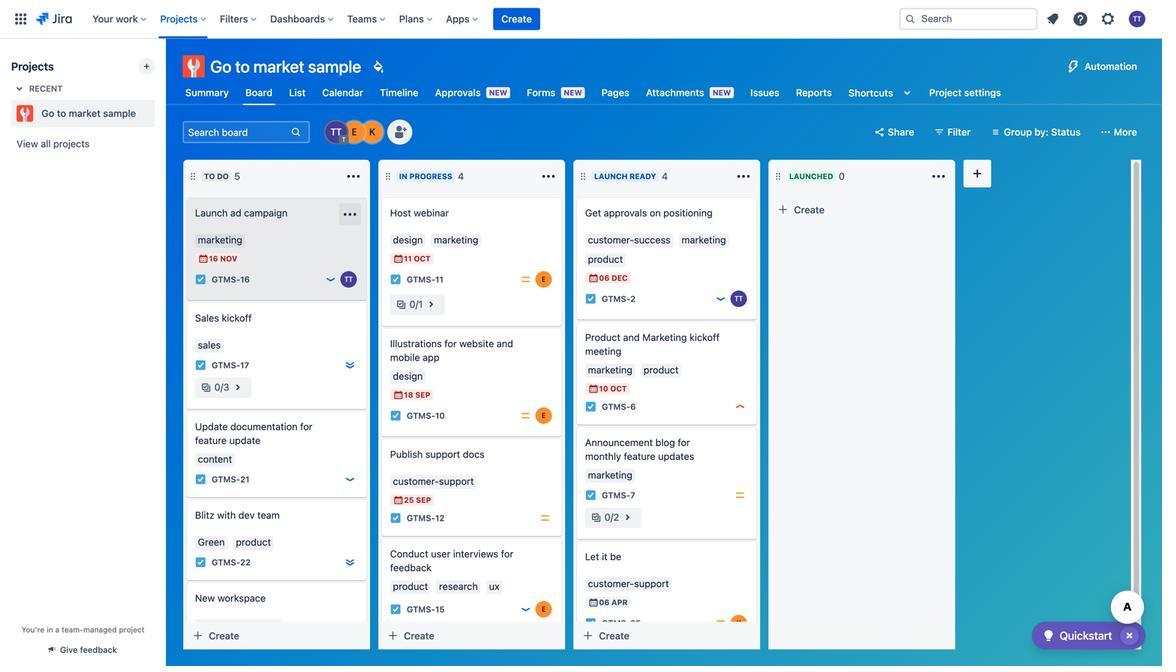 Task type: vqa. For each thing, say whether or not it's contained in the screenshot.
Confluence Image
no



Task type: describe. For each thing, give the bounding box(es) containing it.
in
[[47, 626, 53, 635]]

issues link
[[748, 80, 783, 105]]

gtms-6 link
[[602, 401, 636, 413]]

your work button
[[88, 8, 152, 30]]

teams
[[347, 13, 377, 25]]

your profile and settings image
[[1129, 11, 1146, 27]]

marketing
[[643, 332, 687, 343]]

launched 0
[[790, 171, 845, 182]]

low image for gtms-24
[[325, 643, 336, 654]]

task image for gtms-21
[[195, 474, 206, 485]]

update documentation for feature update
[[195, 421, 313, 446]]

task image for gtms-25
[[585, 618, 596, 629]]

create image for launch
[[179, 188, 195, 205]]

apps
[[446, 13, 470, 25]]

gtms-11 link
[[407, 274, 444, 285]]

gtms-17
[[212, 360, 249, 370]]

plans button
[[395, 8, 438, 30]]

interviews
[[453, 548, 499, 560]]

new left workspace
[[195, 593, 215, 604]]

create image for illustrations
[[374, 319, 390, 336]]

15
[[435, 605, 445, 614]]

quickstart button
[[1032, 622, 1146, 650]]

new for attachments
[[713, 88, 731, 97]]

task image down due date: 11 october 2023 icon
[[390, 274, 401, 285]]

host webinar
[[390, 207, 449, 219]]

create image for update
[[179, 402, 195, 419]]

give feedback button
[[41, 639, 125, 661]]

24
[[240, 643, 251, 653]]

projects
[[53, 138, 90, 149]]

projects button
[[156, 8, 212, 30]]

publish support docs
[[390, 449, 485, 460]]

add to starred image
[[151, 105, 167, 122]]

low image
[[520, 604, 531, 615]]

documentation
[[230, 421, 298, 432]]

06 for approvals
[[599, 274, 610, 283]]

low image for gtms-2
[[716, 293, 727, 304]]

sales
[[195, 312, 219, 324]]

for inside illustrations for website and mobile app
[[445, 338, 457, 349]]

update
[[229, 435, 261, 446]]

1 vertical spatial sample
[[103, 108, 136, 119]]

check image
[[1041, 628, 1057, 644]]

team-
[[62, 626, 83, 635]]

0 vertical spatial to
[[235, 57, 250, 76]]

for inside the 'update documentation for feature update'
[[300, 421, 313, 432]]

task image for gtms-12
[[390, 513, 401, 524]]

workspace
[[218, 593, 266, 604]]

0 for 0 / 2
[[605, 512, 611, 523]]

recent
[[29, 84, 63, 93]]

quickstart
[[1060, 629, 1113, 643]]

and inside product and marketing kickoff meeting
[[623, 332, 640, 343]]

approvals
[[435, 87, 481, 98]]

06 for it
[[599, 598, 610, 607]]

column actions menu image for host webinar
[[540, 168, 557, 185]]

create image for sales
[[179, 293, 195, 310]]

show subtasks image for 2
[[619, 509, 636, 526]]

launch for launch ready 4
[[594, 172, 628, 181]]

group by: status
[[1004, 126, 1081, 138]]

calendar
[[322, 87, 363, 98]]

Search field
[[900, 8, 1038, 30]]

column actions menu image for launch ad campaign
[[345, 168, 362, 185]]

apps button
[[442, 8, 484, 30]]

lowest image
[[345, 360, 356, 371]]

22
[[240, 558, 251, 567]]

sidebar navigation image
[[151, 55, 181, 83]]

sales kickoff
[[195, 312, 252, 324]]

docs
[[463, 449, 485, 460]]

create project image
[[141, 61, 152, 72]]

due date: 06 april 2024 image
[[588, 597, 599, 608]]

10 oct
[[599, 384, 627, 393]]

gtms-22
[[212, 558, 251, 567]]

to do 5
[[204, 171, 240, 182]]

lowest image
[[345, 557, 356, 568]]

due date: 11 october 2023 image
[[393, 253, 404, 264]]

dashboards button
[[266, 8, 339, 30]]

1 horizontal spatial go to market sample
[[210, 57, 361, 76]]

let
[[585, 551, 599, 563]]

issues
[[751, 87, 780, 98]]

due date: 06 december 2023 element
[[588, 273, 628, 284]]

create image for host
[[374, 188, 390, 205]]

summary
[[185, 87, 229, 98]]

conduct user interviews for feedback
[[390, 548, 514, 574]]

task image down due date: 16 november 2023 element
[[195, 274, 206, 285]]

3
[[223, 382, 229, 393]]

nov
[[220, 254, 237, 263]]

1 horizontal spatial 16
[[240, 275, 250, 284]]

blitz
[[195, 510, 215, 521]]

banner containing your work
[[0, 0, 1163, 39]]

project
[[930, 87, 962, 98]]

gtms-10
[[407, 411, 445, 421]]

user
[[431, 548, 451, 560]]

create image for get
[[569, 188, 585, 205]]

filter
[[948, 126, 971, 138]]

column actions menu image
[[736, 168, 752, 185]]

all
[[41, 138, 51, 149]]

1 horizontal spatial 10
[[599, 384, 608, 393]]

sep for illustrations
[[415, 391, 431, 400]]

16 nov
[[209, 254, 237, 263]]

0 vertical spatial medium image
[[520, 274, 531, 285]]

17
[[240, 360, 249, 370]]

feature inside announcement blog for monthly feature updates
[[624, 451, 656, 462]]

dec
[[612, 274, 628, 283]]

let it be
[[585, 551, 622, 563]]

view all projects link
[[11, 131, 155, 156]]

summary link
[[183, 80, 232, 105]]

new for forms
[[564, 88, 582, 97]]

medium image for illustrations for website and mobile app
[[520, 410, 531, 421]]

campaign
[[244, 207, 288, 219]]

1 vertical spatial 25
[[631, 619, 641, 628]]

due date: 16 november 2023 element
[[198, 253, 237, 264]]

website
[[460, 338, 494, 349]]

meeting
[[585, 346, 622, 357]]

1 horizontal spatial go
[[210, 57, 232, 76]]

product and marketing kickoff meeting
[[585, 332, 720, 357]]

create for product and marketing kickoff meeting
[[599, 630, 630, 642]]

gtms-11
[[407, 275, 444, 284]]

0 / 1
[[410, 299, 423, 310]]

gtms- for gtms-15
[[407, 605, 435, 614]]

launch ad campaign
[[195, 207, 288, 219]]

gtms- for gtms-17
[[212, 360, 240, 370]]

4 for webinar
[[458, 171, 464, 182]]

projects inside dropdown button
[[160, 13, 198, 25]]

oct for and
[[610, 384, 627, 393]]

sep for publish
[[416, 496, 431, 505]]

due date: 25 september 2023 image
[[393, 495, 404, 506]]

gtms-6
[[602, 402, 636, 412]]

medium image for let it be
[[716, 618, 727, 629]]

teams button
[[343, 8, 391, 30]]

due date: 10 october 2023 element
[[588, 383, 627, 394]]

webinar
[[414, 207, 449, 219]]

task image for conduct user interviews for feedback
[[390, 604, 401, 615]]

calendar link
[[320, 80, 366, 105]]

due date: 11 october 2023 element
[[393, 253, 431, 264]]

more button
[[1095, 121, 1146, 143]]

gtms- for gtms-12
[[407, 513, 435, 523]]

gtms-21
[[212, 475, 250, 484]]

create button inside "primary" 'element'
[[493, 8, 540, 30]]

ad
[[230, 207, 241, 219]]

launch for launch ad campaign
[[195, 207, 228, 219]]

1
[[419, 299, 423, 310]]

show subtasks image for 1
[[423, 296, 440, 313]]

0 horizontal spatial market
[[69, 108, 101, 119]]

shortcuts button
[[846, 80, 918, 105]]

team
[[257, 510, 280, 521]]

create button down launched 0
[[772, 199, 952, 221]]

card actions menu image
[[342, 206, 358, 223]]

create down launched
[[794, 204, 825, 215]]

0 for 0 / 3
[[215, 382, 221, 393]]

gtms- for gtms-2
[[602, 294, 631, 304]]

to
[[204, 172, 215, 181]]

/ for 1
[[416, 299, 419, 310]]

gtms-2
[[602, 294, 636, 304]]



Task type: locate. For each thing, give the bounding box(es) containing it.
gtms-7 link
[[602, 490, 635, 501]]

0 horizontal spatial kickoff
[[222, 312, 252, 324]]

create image for conduct
[[374, 529, 390, 546]]

0 horizontal spatial 11
[[404, 254, 412, 263]]

create image for let
[[569, 532, 585, 549]]

1 horizontal spatial 25
[[631, 619, 641, 628]]

1 vertical spatial to
[[57, 108, 66, 119]]

notifications image
[[1045, 11, 1061, 27]]

0 vertical spatial go
[[210, 57, 232, 76]]

kickoff
[[222, 312, 252, 324], [690, 332, 720, 343]]

view
[[17, 138, 38, 149]]

task image for announcement blog for monthly feature updates
[[585, 490, 596, 501]]

1 horizontal spatial kickoff
[[690, 332, 720, 343]]

0 vertical spatial 16
[[209, 254, 218, 263]]

kendallparks02 image
[[731, 615, 747, 632]]

sample up the calendar
[[308, 57, 361, 76]]

0 vertical spatial medium image
[[520, 410, 531, 421]]

task image for gtms-2
[[585, 293, 596, 304]]

0 horizontal spatial 4
[[458, 171, 464, 182]]

0 vertical spatial go to market sample
[[210, 57, 361, 76]]

illustrations for website and mobile app
[[390, 338, 513, 363]]

primary element
[[8, 0, 889, 38]]

oct inside due date: 10 october 2023 element
[[610, 384, 627, 393]]

due date: 06 april 2024 element
[[588, 597, 628, 608]]

due date: 06 december 2023 image
[[588, 273, 599, 284], [588, 273, 599, 284]]

1 horizontal spatial oct
[[610, 384, 627, 393]]

4 right the progress
[[458, 171, 464, 182]]

support
[[426, 449, 460, 460]]

0 vertical spatial market
[[253, 57, 305, 76]]

dashboards
[[270, 13, 325, 25]]

gtms- down 18 sep
[[407, 411, 435, 421]]

gtms-12
[[407, 513, 445, 523]]

create image up illustrations
[[374, 319, 390, 336]]

tab list containing board
[[174, 80, 1013, 105]]

gtms-
[[212, 275, 240, 284], [407, 275, 435, 284], [602, 294, 631, 304], [212, 360, 240, 370], [602, 402, 631, 412], [407, 411, 435, 421], [212, 475, 240, 484], [602, 491, 631, 500], [407, 513, 435, 523], [212, 558, 240, 567], [407, 605, 435, 614], [602, 619, 631, 628], [212, 643, 240, 653]]

create column image
[[969, 165, 986, 182]]

projects up collapse recent projects image
[[11, 60, 54, 73]]

automation
[[1085, 61, 1138, 72]]

06 left dec
[[599, 274, 610, 283]]

gtms-17 link
[[212, 359, 249, 371]]

appswitcher icon image
[[12, 11, 29, 27]]

0 vertical spatial feature
[[195, 435, 227, 446]]

0
[[839, 171, 845, 182], [410, 299, 416, 310], [215, 382, 221, 393], [605, 512, 611, 523]]

gtms- up 0 / 2
[[602, 491, 631, 500]]

gtms- inside "link"
[[602, 402, 631, 412]]

project
[[119, 626, 145, 635]]

/ down gtms-7 link
[[611, 512, 614, 523]]

0 horizontal spatial go to market sample
[[42, 108, 136, 119]]

Search board text field
[[184, 122, 289, 142]]

7
[[631, 491, 635, 500]]

create image
[[179, 188, 195, 205], [569, 313, 585, 329], [569, 418, 585, 435], [179, 491, 195, 507], [374, 529, 390, 546]]

automation image
[[1066, 58, 1082, 75]]

go up summary
[[210, 57, 232, 76]]

0 horizontal spatial /
[[221, 382, 223, 393]]

2 horizontal spatial show subtasks image
[[619, 509, 636, 526]]

project settings link
[[927, 80, 1004, 105]]

oct up gtms-11
[[414, 254, 431, 263]]

help image
[[1073, 11, 1089, 27]]

due date: 25 september 2023 element
[[393, 495, 431, 506]]

1 horizontal spatial feedback
[[390, 562, 432, 574]]

task image left gtms-7 link
[[585, 490, 596, 501]]

a
[[55, 626, 59, 635]]

and
[[623, 332, 640, 343], [497, 338, 513, 349]]

monthly
[[585, 451, 621, 462]]

task image for gtms-6
[[585, 401, 596, 412]]

create image for publish
[[374, 430, 390, 446]]

give feedback
[[60, 645, 117, 655]]

0 down gtms-7 link
[[605, 512, 611, 523]]

create image up update
[[179, 402, 195, 419]]

create button for illustrations for website and mobile app
[[382, 625, 562, 647]]

0 vertical spatial /
[[416, 299, 419, 310]]

oct inside due date: 11 october 2023 element
[[414, 254, 431, 263]]

10
[[599, 384, 608, 393], [435, 411, 445, 421]]

reports
[[796, 87, 832, 98]]

0 vertical spatial 11
[[404, 254, 412, 263]]

collapse recent projects image
[[11, 80, 28, 97]]

eloisefrancis23 image for illustrations for website and mobile app
[[536, 408, 552, 424]]

due date: 11 october 2023 image
[[393, 253, 404, 264]]

market up 'list'
[[253, 57, 305, 76]]

feature
[[195, 435, 227, 446], [624, 451, 656, 462]]

1 vertical spatial feature
[[624, 451, 656, 462]]

kickoff right 'sales'
[[222, 312, 252, 324]]

conduct
[[390, 548, 428, 560]]

gtms- down new workspace
[[212, 643, 240, 653]]

4 right "ready"
[[662, 171, 668, 182]]

kickoff right marketing
[[690, 332, 720, 343]]

group
[[1004, 126, 1032, 138]]

0 vertical spatial 06
[[599, 274, 610, 283]]

2 4 from the left
[[662, 171, 668, 182]]

for left website
[[445, 338, 457, 349]]

2 column actions menu image from the left
[[540, 168, 557, 185]]

gtms- for gtms-22
[[212, 558, 240, 567]]

ready
[[630, 172, 656, 181]]

2 06 from the top
[[599, 598, 610, 607]]

new right the approvals
[[489, 88, 508, 97]]

create button for product and marketing kickoff meeting
[[577, 625, 757, 647]]

task image
[[195, 274, 206, 285], [390, 274, 401, 285], [585, 490, 596, 501], [195, 557, 206, 568], [390, 604, 401, 615]]

apr
[[612, 598, 628, 607]]

gtms-7
[[602, 491, 635, 500]]

/ down gtms-17 link
[[221, 382, 223, 393]]

get
[[585, 207, 601, 219]]

1 vertical spatial go
[[42, 108, 54, 119]]

task image for gtms-17
[[195, 360, 206, 371]]

1 vertical spatial show subtasks image
[[229, 379, 246, 396]]

5
[[234, 171, 240, 182]]

create image for new
[[179, 574, 195, 590]]

create image up get
[[569, 188, 585, 205]]

your work
[[93, 13, 138, 25]]

create button down apr
[[577, 625, 757, 647]]

your
[[93, 13, 113, 25]]

1 vertical spatial 2
[[614, 512, 619, 523]]

eloisefrancis23 image
[[536, 601, 552, 618]]

go down recent at left
[[42, 108, 54, 119]]

positioning
[[664, 207, 713, 219]]

add people image
[[392, 124, 408, 140]]

0 horizontal spatial 10
[[435, 411, 445, 421]]

oct for webinar
[[414, 254, 431, 263]]

oct
[[414, 254, 431, 263], [610, 384, 627, 393]]

0 left 3
[[215, 382, 221, 393]]

set project background image
[[370, 58, 386, 75]]

low image
[[325, 274, 336, 285], [716, 293, 727, 304], [345, 474, 356, 485], [325, 643, 336, 654]]

11 oct
[[404, 254, 431, 263]]

0 horizontal spatial oct
[[414, 254, 431, 263]]

4
[[458, 171, 464, 182], [662, 171, 668, 182]]

projects
[[160, 13, 198, 25], [11, 60, 54, 73]]

0 vertical spatial 2
[[631, 294, 636, 304]]

6
[[631, 402, 636, 412]]

create button for sales kickoff
[[187, 625, 367, 647]]

column actions menu image
[[345, 168, 362, 185], [540, 168, 557, 185], [931, 168, 947, 185]]

oct up gtms-6
[[610, 384, 627, 393]]

work
[[116, 13, 138, 25]]

0 horizontal spatial and
[[497, 338, 513, 349]]

1 vertical spatial medium image
[[540, 513, 551, 524]]

0 vertical spatial oct
[[414, 254, 431, 263]]

to down recent at left
[[57, 108, 66, 119]]

1 vertical spatial go to market sample
[[42, 108, 136, 119]]

16
[[209, 254, 218, 263], [240, 275, 250, 284]]

1 vertical spatial eloisefrancis23 image
[[536, 408, 552, 424]]

in
[[399, 172, 408, 181]]

banner
[[0, 0, 1163, 39]]

for right documentation at the left bottom
[[300, 421, 313, 432]]

gtms- up 3
[[212, 360, 240, 370]]

more
[[1114, 126, 1138, 138]]

0 horizontal spatial go
[[42, 108, 54, 119]]

create down gtms-25 link
[[599, 630, 630, 642]]

0 vertical spatial launch
[[594, 172, 628, 181]]

gtms- down '25 sep'
[[407, 513, 435, 523]]

show subtasks image for 3
[[229, 379, 246, 396]]

to up board
[[235, 57, 250, 76]]

task image
[[585, 293, 596, 304], [195, 360, 206, 371], [585, 401, 596, 412], [390, 410, 401, 421], [195, 474, 206, 485], [390, 513, 401, 524], [585, 618, 596, 629], [195, 643, 206, 654]]

create image for product
[[569, 313, 585, 329]]

market up view all projects link
[[69, 108, 101, 119]]

launch ready 4
[[594, 171, 668, 182]]

gtms- up with at the left bottom
[[212, 475, 240, 484]]

sep up the 'gtms-12'
[[416, 496, 431, 505]]

gtms- for gtms-16
[[212, 275, 240, 284]]

get approvals on positioning
[[585, 207, 713, 219]]

search image
[[905, 13, 916, 25]]

and right website
[[497, 338, 513, 349]]

task image down due date: 10 october 2023 element
[[585, 401, 596, 412]]

0 for 0 / 1
[[410, 299, 416, 310]]

1 horizontal spatial medium image
[[540, 513, 551, 524]]

0 horizontal spatial 16
[[209, 254, 218, 263]]

1 vertical spatial sep
[[416, 496, 431, 505]]

1 horizontal spatial feature
[[624, 451, 656, 462]]

blog
[[656, 437, 675, 448]]

feature inside the 'update documentation for feature update'
[[195, 435, 227, 446]]

task image down due date: 18 september 2023 element on the bottom left of the page
[[390, 410, 401, 421]]

by:
[[1035, 126, 1049, 138]]

1 vertical spatial 06
[[599, 598, 610, 607]]

do
[[217, 172, 229, 181]]

1 vertical spatial launch
[[195, 207, 228, 219]]

for inside announcement blog for monthly feature updates
[[678, 437, 690, 448]]

1 horizontal spatial /
[[416, 299, 419, 310]]

status
[[1052, 126, 1081, 138]]

due date: 10 october 2023 image
[[588, 383, 599, 394], [588, 383, 599, 394]]

managed
[[83, 626, 117, 635]]

due date: 25 september 2023 image
[[393, 495, 404, 506]]

gtms- for gtms-24
[[212, 643, 240, 653]]

due date: 18 september 2023 image
[[393, 390, 404, 401], [393, 390, 404, 401]]

0 horizontal spatial sample
[[103, 108, 136, 119]]

plans
[[399, 13, 424, 25]]

4 for approvals
[[662, 171, 668, 182]]

feedback inside button
[[80, 645, 117, 655]]

1 horizontal spatial medium image
[[735, 490, 746, 501]]

0 horizontal spatial show subtasks image
[[229, 379, 246, 396]]

0 horizontal spatial to
[[57, 108, 66, 119]]

for inside conduct user interviews for feedback
[[501, 548, 514, 560]]

tab list
[[174, 80, 1013, 105]]

sep right 18
[[415, 391, 431, 400]]

launch
[[594, 172, 628, 181], [195, 207, 228, 219]]

gtms- up new workspace
[[212, 558, 240, 567]]

due date: 18 september 2023 element
[[393, 390, 431, 401]]

gtms-16
[[212, 275, 250, 284]]

2 vertical spatial medium image
[[716, 618, 727, 629]]

attachments
[[646, 87, 705, 98]]

1 horizontal spatial projects
[[160, 13, 198, 25]]

show subtasks image
[[423, 296, 440, 313], [229, 379, 246, 396], [619, 509, 636, 526]]

board
[[246, 87, 273, 98]]

0 right launched
[[839, 171, 845, 182]]

due date: 06 april 2024 image
[[588, 597, 599, 608]]

gtms- down 06 apr
[[602, 619, 631, 628]]

launch inside 'launch ready 4'
[[594, 172, 628, 181]]

medium image
[[520, 274, 531, 285], [735, 490, 746, 501]]

gtms-2 link
[[602, 293, 636, 305]]

in progress 4
[[399, 171, 464, 182]]

be
[[610, 551, 622, 563]]

shortcuts
[[849, 87, 894, 98]]

announcement blog for monthly feature updates
[[585, 437, 695, 462]]

for up updates
[[678, 437, 690, 448]]

1 vertical spatial 16
[[240, 275, 250, 284]]

1 horizontal spatial column actions menu image
[[540, 168, 557, 185]]

gtms- down the 11 oct
[[407, 275, 435, 284]]

terry turtle image
[[731, 291, 747, 307]]

task image left gtms-21 link
[[195, 474, 206, 485]]

0 horizontal spatial launch
[[195, 207, 228, 219]]

create for sales kickoff
[[209, 630, 239, 642]]

2 vertical spatial show subtasks image
[[619, 509, 636, 526]]

filter button
[[928, 121, 979, 143]]

task image down due date: 06 april 2024 image at the bottom of page
[[585, 618, 596, 629]]

show subtasks image down gtms-17 link
[[229, 379, 246, 396]]

feature down update
[[195, 435, 227, 446]]

gtms- down 10 oct
[[602, 402, 631, 412]]

task image down due date: 25 september 2023 image
[[390, 513, 401, 524]]

to
[[235, 57, 250, 76], [57, 108, 66, 119]]

0 horizontal spatial medium image
[[520, 274, 531, 285]]

1 horizontal spatial 2
[[631, 294, 636, 304]]

gtms-10 link
[[407, 410, 445, 422]]

feedback down conduct
[[390, 562, 432, 574]]

new left issues link
[[713, 88, 731, 97]]

go to market sample up 'list'
[[210, 57, 361, 76]]

projects up sidebar navigation image
[[160, 13, 198, 25]]

create image for announcement
[[569, 418, 585, 435]]

launch left "ready"
[[594, 172, 628, 181]]

project settings
[[930, 87, 1002, 98]]

gtms- for gtms-6
[[602, 402, 631, 412]]

gtms- down conduct
[[407, 605, 435, 614]]

3 column actions menu image from the left
[[931, 168, 947, 185]]

18 sep
[[404, 391, 431, 400]]

go to market sample up view all projects link
[[42, 108, 136, 119]]

1 horizontal spatial market
[[253, 57, 305, 76]]

blitz with dev team
[[195, 510, 280, 521]]

create button right apps popup button
[[493, 8, 540, 30]]

2 horizontal spatial medium image
[[716, 618, 727, 629]]

show subtasks image down 7
[[619, 509, 636, 526]]

1 horizontal spatial show subtasks image
[[423, 296, 440, 313]]

terry turtle image
[[340, 271, 357, 288]]

new right 'forms'
[[564, 88, 582, 97]]

1 vertical spatial medium image
[[735, 490, 746, 501]]

create button down workspace
[[187, 625, 367, 647]]

task image down due date: 06 december 2023 element
[[585, 293, 596, 304]]

0 vertical spatial projects
[[160, 13, 198, 25]]

1 4 from the left
[[458, 171, 464, 182]]

gtms-24 link
[[212, 642, 251, 654]]

settings
[[965, 87, 1002, 98]]

2 horizontal spatial column actions menu image
[[931, 168, 947, 185]]

jira image
[[36, 11, 72, 27], [36, 11, 72, 27]]

gtms- down 06 dec
[[602, 294, 631, 304]]

25 sep
[[404, 496, 431, 505]]

0 left 1
[[410, 299, 416, 310]]

automation button
[[1060, 55, 1146, 78]]

eloisefrancis23 image for host webinar
[[536, 271, 552, 288]]

feedback down "managed"
[[80, 645, 117, 655]]

feedback inside conduct user interviews for feedback
[[390, 562, 432, 574]]

create image up let
[[569, 532, 585, 549]]

task image for gtms-24
[[195, 643, 206, 654]]

0 vertical spatial show subtasks image
[[423, 296, 440, 313]]

gtms- for gtms-21
[[212, 475, 240, 484]]

1 vertical spatial 11
[[435, 275, 444, 284]]

list
[[289, 87, 306, 98]]

0 vertical spatial sample
[[308, 57, 361, 76]]

2 horizontal spatial /
[[611, 512, 614, 523]]

0 horizontal spatial column actions menu image
[[345, 168, 362, 185]]

gtms- for gtms-10
[[407, 411, 435, 421]]

host
[[390, 207, 411, 219]]

you're in a team-managed project
[[22, 626, 145, 635]]

create right apps popup button
[[502, 13, 532, 25]]

1 vertical spatial projects
[[11, 60, 54, 73]]

0 horizontal spatial feature
[[195, 435, 227, 446]]

create up gtms-24
[[209, 630, 239, 642]]

1 horizontal spatial 11
[[435, 275, 444, 284]]

launched
[[790, 172, 834, 181]]

it
[[602, 551, 608, 563]]

go to market sample link
[[11, 100, 149, 127]]

1 column actions menu image from the left
[[345, 168, 362, 185]]

task image for blitz with dev team
[[195, 557, 206, 568]]

feedback
[[390, 562, 432, 574], [80, 645, 117, 655]]

1 06 from the top
[[599, 274, 610, 283]]

low image for gtms-16
[[325, 274, 336, 285]]

1 vertical spatial market
[[69, 108, 101, 119]]

0 horizontal spatial feedback
[[80, 645, 117, 655]]

sample left 'add to starred' icon
[[103, 108, 136, 119]]

0 horizontal spatial 25
[[404, 496, 414, 505]]

task image left gtms-15 link
[[390, 604, 401, 615]]

0 vertical spatial sep
[[415, 391, 431, 400]]

and right 'product'
[[623, 332, 640, 343]]

2 inside 'link'
[[631, 294, 636, 304]]

new
[[489, 88, 508, 97], [564, 88, 582, 97], [713, 88, 731, 97], [195, 593, 215, 604]]

1 horizontal spatial to
[[235, 57, 250, 76]]

gtms- down 16 nov
[[212, 275, 240, 284]]

0 vertical spatial eloisefrancis23 image
[[536, 271, 552, 288]]

launch left ad
[[195, 207, 228, 219]]

medium image
[[520, 410, 531, 421], [540, 513, 551, 524], [716, 618, 727, 629]]

1 horizontal spatial and
[[623, 332, 640, 343]]

create image up new workspace
[[179, 574, 195, 590]]

kickoff inside product and marketing kickoff meeting
[[690, 332, 720, 343]]

for right interviews
[[501, 548, 514, 560]]

/ down gtms-11 link
[[416, 299, 419, 310]]

gtms-24
[[212, 643, 251, 653]]

task image for gtms-10
[[390, 410, 401, 421]]

2 vertical spatial /
[[611, 512, 614, 523]]

0 horizontal spatial medium image
[[520, 410, 531, 421]]

feature down announcement at bottom right
[[624, 451, 656, 462]]

1 vertical spatial 10
[[435, 411, 445, 421]]

due date: 16 november 2023 image
[[198, 253, 209, 264], [198, 253, 209, 264]]

create down gtms-15 link
[[404, 630, 435, 642]]

1 vertical spatial kickoff
[[690, 332, 720, 343]]

/ for 2
[[611, 512, 614, 523]]

create image
[[374, 188, 390, 205], [569, 188, 585, 205], [179, 293, 195, 310], [374, 319, 390, 336], [179, 402, 195, 419], [374, 430, 390, 446], [569, 532, 585, 549], [179, 574, 195, 590]]

create image for blitz
[[179, 491, 195, 507]]

task image left gtms-17 link
[[195, 360, 206, 371]]

settings image
[[1100, 11, 1117, 27]]

create image up publish in the bottom of the page
[[374, 430, 390, 446]]

create inside "primary" 'element'
[[502, 13, 532, 25]]

gtms- for gtms-11
[[407, 275, 435, 284]]

0 horizontal spatial projects
[[11, 60, 54, 73]]

25
[[404, 496, 414, 505], [631, 619, 641, 628]]

task image left gtms-24 link
[[195, 643, 206, 654]]

go
[[210, 57, 232, 76], [42, 108, 54, 119]]

1 vertical spatial /
[[221, 382, 223, 393]]

gtms-25 link
[[602, 618, 641, 629]]

gtms- for gtms-25
[[602, 619, 631, 628]]

task image left gtms-22 link
[[195, 557, 206, 568]]

0 vertical spatial kickoff
[[222, 312, 252, 324]]

create image up host
[[374, 188, 390, 205]]

gtms- for gtms-7
[[602, 491, 631, 500]]

create for illustrations for website and mobile app
[[404, 630, 435, 642]]

create button down 15
[[382, 625, 562, 647]]

product
[[585, 332, 621, 343]]

0 vertical spatial 25
[[404, 496, 414, 505]]

1 horizontal spatial sample
[[308, 57, 361, 76]]

high image
[[735, 401, 746, 412]]

eloisefrancis23 image
[[536, 271, 552, 288], [536, 408, 552, 424], [340, 640, 357, 657]]

1 horizontal spatial 4
[[662, 171, 668, 182]]

/ for 3
[[221, 382, 223, 393]]

1 horizontal spatial launch
[[594, 172, 628, 181]]

0 vertical spatial 10
[[599, 384, 608, 393]]

06 left apr
[[599, 598, 610, 607]]

create image up 'sales'
[[179, 293, 195, 310]]

0 vertical spatial feedback
[[390, 562, 432, 574]]

gtms- inside 'link'
[[602, 294, 631, 304]]

new for approvals
[[489, 88, 508, 97]]

dismiss quickstart image
[[1119, 625, 1141, 647]]

1 vertical spatial oct
[[610, 384, 627, 393]]

and inside illustrations for website and mobile app
[[497, 338, 513, 349]]

0 horizontal spatial 2
[[614, 512, 619, 523]]

1 vertical spatial feedback
[[80, 645, 117, 655]]

show subtasks image down gtms-11 link
[[423, 296, 440, 313]]

2 vertical spatial eloisefrancis23 image
[[340, 640, 357, 657]]



